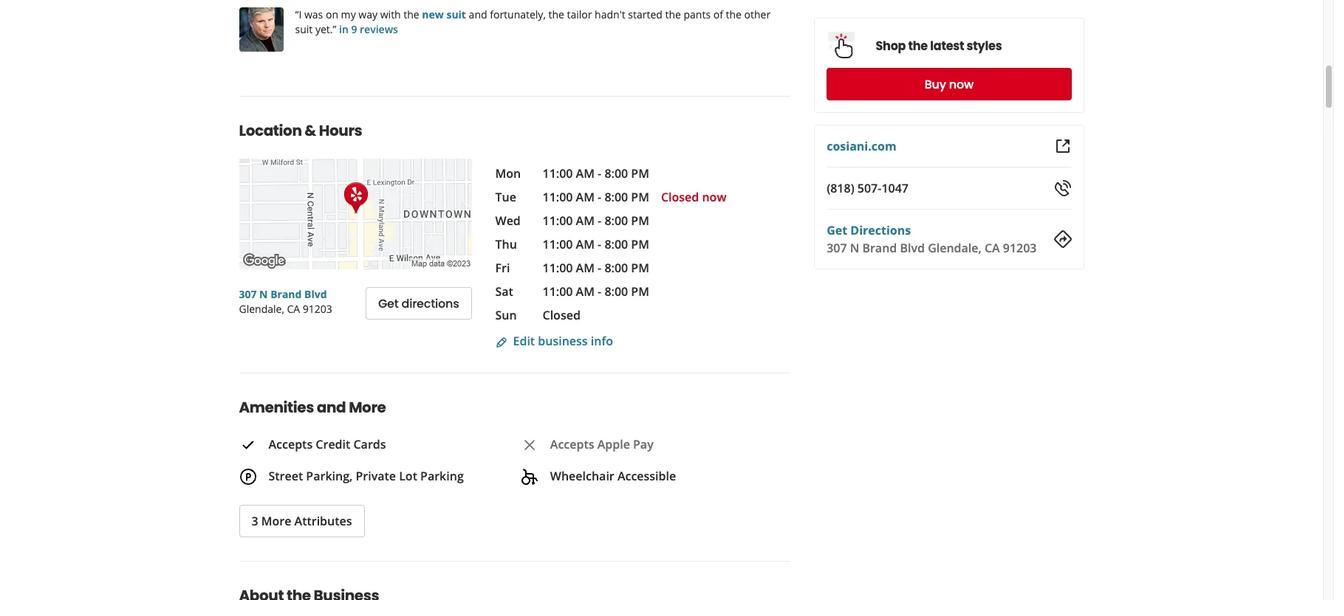 Task type: locate. For each thing, give the bounding box(es) containing it.
6 11:00 am - 8:00 pm from the top
[[543, 284, 650, 300]]

get left "directions"
[[378, 295, 399, 312]]

-
[[598, 166, 602, 182], [598, 189, 602, 205], [598, 213, 602, 229], [598, 236, 602, 253], [598, 260, 602, 276], [598, 284, 602, 300]]

0 horizontal spatial get
[[378, 295, 399, 312]]

0 horizontal spatial 307
[[239, 287, 257, 302]]

0 vertical spatial suit
[[447, 7, 466, 21]]

pm for thu
[[631, 236, 650, 253]]

" i was on my way with the new suit
[[295, 7, 466, 21]]

0 horizontal spatial 91203
[[303, 302, 332, 316]]

am for thu
[[576, 236, 595, 253]]

accepts
[[269, 437, 313, 453], [550, 437, 595, 453]]

1 horizontal spatial now
[[949, 76, 974, 93]]

11:00 for thu
[[543, 236, 573, 253]]

accepts up street
[[269, 437, 313, 453]]

1 horizontal spatial and
[[469, 7, 487, 21]]

0 vertical spatial n
[[850, 240, 860, 256]]

3 am from the top
[[576, 213, 595, 229]]

3 more attributes button
[[239, 505, 365, 538]]

1 horizontal spatial get
[[827, 222, 848, 239]]

get
[[827, 222, 848, 239], [378, 295, 399, 312]]

1 horizontal spatial n
[[850, 240, 860, 256]]

1 vertical spatial blvd
[[305, 287, 327, 302]]

1 am from the top
[[576, 166, 595, 182]]

1 11:00 am - 8:00 pm from the top
[[543, 166, 650, 182]]

1047
[[882, 180, 909, 197]]

"
[[333, 22, 337, 36]]

suit down i in the left of the page
[[295, 22, 313, 36]]

directions
[[851, 222, 911, 239]]

fortunately,
[[490, 7, 546, 21]]

0 horizontal spatial accepts
[[269, 437, 313, 453]]

5 - from the top
[[598, 260, 602, 276]]

now for buy now
[[949, 76, 974, 93]]

91203 down 307 n brand blvd link
[[303, 302, 332, 316]]

info
[[591, 333, 613, 350]]

1 horizontal spatial glendale,
[[928, 240, 982, 256]]

1 vertical spatial ca
[[287, 302, 300, 316]]

with
[[380, 7, 401, 21]]

0 vertical spatial brand
[[863, 240, 897, 256]]

0 vertical spatial ca
[[985, 240, 1000, 256]]

ca
[[985, 240, 1000, 256], [287, 302, 300, 316]]

0 horizontal spatial more
[[261, 514, 292, 530]]

am for tue
[[576, 189, 595, 205]]

started
[[628, 7, 663, 21]]

2 am from the top
[[576, 189, 595, 205]]

8:00 for tue
[[605, 189, 628, 205]]

n
[[850, 240, 860, 256], [259, 287, 268, 302]]

11:00 for fri
[[543, 260, 573, 276]]

0 vertical spatial glendale,
[[928, 240, 982, 256]]

am for wed
[[576, 213, 595, 229]]

1 horizontal spatial suit
[[447, 7, 466, 21]]

24 directions v2 image
[[1054, 231, 1072, 248]]

get directions link
[[366, 287, 472, 320]]

the right shop
[[909, 37, 928, 54]]

1 vertical spatial n
[[259, 287, 268, 302]]

3 11:00 from the top
[[543, 213, 573, 229]]

5 pm from the top
[[631, 260, 650, 276]]

(818)
[[827, 180, 855, 197]]

1 horizontal spatial brand
[[863, 240, 897, 256]]

0 vertical spatial 91203
[[1003, 240, 1037, 256]]

4 am from the top
[[576, 236, 595, 253]]

8:00
[[605, 166, 628, 182], [605, 189, 628, 205], [605, 213, 628, 229], [605, 236, 628, 253], [605, 260, 628, 276], [605, 284, 628, 300]]

brand inside 'get directions 307 n brand blvd glendale, ca 91203'
[[863, 240, 897, 256]]

1 11:00 from the top
[[543, 166, 573, 182]]

- for wed
[[598, 213, 602, 229]]

0 horizontal spatial suit
[[295, 22, 313, 36]]

0 horizontal spatial ca
[[287, 302, 300, 316]]

6 pm from the top
[[631, 284, 650, 300]]

and up the credit at the bottom left of the page
[[317, 398, 346, 418]]

(818) 507-1047
[[827, 180, 909, 197]]

0 horizontal spatial closed
[[543, 307, 581, 324]]

get directions link
[[827, 222, 911, 239]]

1 horizontal spatial more
[[349, 398, 386, 418]]

1 vertical spatial now
[[702, 189, 727, 205]]

more right 3
[[261, 514, 292, 530]]

- for sat
[[598, 284, 602, 300]]

1 vertical spatial and
[[317, 398, 346, 418]]

6 am from the top
[[576, 284, 595, 300]]

get directions
[[378, 295, 459, 312]]

0 horizontal spatial n
[[259, 287, 268, 302]]

5 11:00 am - 8:00 pm from the top
[[543, 260, 650, 276]]

1 horizontal spatial blvd
[[900, 240, 925, 256]]

4 - from the top
[[598, 236, 602, 253]]

11:00 right the wed
[[543, 213, 573, 229]]

1 vertical spatial suit
[[295, 22, 313, 36]]

3 pm from the top
[[631, 213, 650, 229]]

cards
[[354, 437, 386, 453]]

latest
[[931, 37, 965, 54]]

brand inside 307 n brand blvd glendale, ca 91203
[[271, 287, 302, 302]]

cosiani.com
[[827, 138, 897, 154]]

1 accepts from the left
[[269, 437, 313, 453]]

1 vertical spatial get
[[378, 295, 399, 312]]

thu
[[496, 236, 517, 253]]

2 pm from the top
[[631, 189, 650, 205]]

8:00 for mon
[[605, 166, 628, 182]]

1 - from the top
[[598, 166, 602, 182]]

pay
[[633, 437, 654, 453]]

now inside location & hours element
[[702, 189, 727, 205]]

1 vertical spatial 307
[[239, 287, 257, 302]]

- for thu
[[598, 236, 602, 253]]

4 pm from the top
[[631, 236, 650, 253]]

0 vertical spatial get
[[827, 222, 848, 239]]

closed
[[661, 189, 699, 205], [543, 307, 581, 324]]

3 8:00 from the top
[[605, 213, 628, 229]]

11:00 right tue
[[543, 189, 573, 205]]

1 8:00 from the top
[[605, 166, 628, 182]]

1 horizontal spatial closed
[[661, 189, 699, 205]]

the left pants
[[665, 7, 681, 21]]

11:00 up "edit business info" 'button'
[[543, 284, 573, 300]]

the
[[404, 7, 420, 21], [549, 7, 565, 21], [665, 7, 681, 21], [726, 7, 742, 21], [909, 37, 928, 54]]

now for closed now
[[702, 189, 727, 205]]

1 horizontal spatial accepts
[[550, 437, 595, 453]]

street parking, private lot parking
[[269, 468, 464, 485]]

directions
[[402, 295, 459, 312]]

location & hours element
[[215, 96, 815, 350]]

1 horizontal spatial 307
[[827, 240, 847, 256]]

more up 'cards'
[[349, 398, 386, 418]]

more
[[349, 398, 386, 418], [261, 514, 292, 530]]

2 accepts from the left
[[550, 437, 595, 453]]

11:00 for wed
[[543, 213, 573, 229]]

6 - from the top
[[598, 284, 602, 300]]

91203 inside 307 n brand blvd glendale, ca 91203
[[303, 302, 332, 316]]

4 11:00 from the top
[[543, 236, 573, 253]]

blvd inside 307 n brand blvd glendale, ca 91203
[[305, 287, 327, 302]]

4 11:00 am - 8:00 pm from the top
[[543, 236, 650, 253]]

tailor
[[567, 7, 592, 21]]

closed for closed
[[543, 307, 581, 324]]

2 - from the top
[[598, 189, 602, 205]]

blvd
[[900, 240, 925, 256], [305, 287, 327, 302]]

accepts apple pay
[[550, 437, 654, 453]]

pm for tue
[[631, 189, 650, 205]]

hadn't
[[595, 7, 626, 21]]

closed now
[[661, 189, 727, 205]]

0 vertical spatial 307
[[827, 240, 847, 256]]

11:00
[[543, 166, 573, 182], [543, 189, 573, 205], [543, 213, 573, 229], [543, 236, 573, 253], [543, 260, 573, 276], [543, 284, 573, 300]]

suit
[[447, 7, 466, 21], [295, 22, 313, 36]]

0 horizontal spatial brand
[[271, 287, 302, 302]]

24 checkmark v2 image
[[239, 437, 257, 455]]

brand
[[863, 240, 897, 256], [271, 287, 302, 302]]

11:00 am - 8:00 pm for sat
[[543, 284, 650, 300]]

closed for closed now
[[661, 189, 699, 205]]

307
[[827, 240, 847, 256], [239, 287, 257, 302]]

5 11:00 from the top
[[543, 260, 573, 276]]

1 vertical spatial closed
[[543, 307, 581, 324]]

2 8:00 from the top
[[605, 189, 628, 205]]

6 11:00 from the top
[[543, 284, 573, 300]]

11:00 right mon
[[543, 166, 573, 182]]

sun
[[496, 307, 517, 324]]

am for mon
[[576, 166, 595, 182]]

11:00 am - 8:00 pm
[[543, 166, 650, 182], [543, 189, 650, 205], [543, 213, 650, 229], [543, 236, 650, 253], [543, 260, 650, 276], [543, 284, 650, 300]]

i
[[299, 7, 302, 21]]

suit right new
[[447, 7, 466, 21]]

0 horizontal spatial now
[[702, 189, 727, 205]]

4 8:00 from the top
[[605, 236, 628, 253]]

ca down 307 n brand blvd link
[[287, 302, 300, 316]]

0 horizontal spatial blvd
[[305, 287, 327, 302]]

and fortunately, the tailor hadn't started the pants of the other suit yet.
[[295, 7, 771, 36]]

2 11:00 am - 8:00 pm from the top
[[543, 189, 650, 205]]

0 horizontal spatial and
[[317, 398, 346, 418]]

3 11:00 am - 8:00 pm from the top
[[543, 213, 650, 229]]

pm for fri
[[631, 260, 650, 276]]

buy
[[925, 76, 947, 93]]

map image
[[239, 159, 472, 270]]

5 am from the top
[[576, 260, 595, 276]]

11:00 right thu
[[543, 236, 573, 253]]

get inside location & hours element
[[378, 295, 399, 312]]

and inside amenities and more element
[[317, 398, 346, 418]]

1 horizontal spatial ca
[[985, 240, 1000, 256]]

ca left the 24 directions v2 image
[[985, 240, 1000, 256]]

0 horizontal spatial glendale,
[[239, 302, 284, 316]]

0 vertical spatial now
[[949, 76, 974, 93]]

91203 left the 24 directions v2 image
[[1003, 240, 1037, 256]]

5 8:00 from the top
[[605, 260, 628, 276]]

get inside 'get directions 307 n brand blvd glendale, ca 91203'
[[827, 222, 848, 239]]

6 8:00 from the top
[[605, 284, 628, 300]]

1 vertical spatial brand
[[271, 287, 302, 302]]

accepts up wheelchair
[[550, 437, 595, 453]]

pm
[[631, 166, 650, 182], [631, 189, 650, 205], [631, 213, 650, 229], [631, 236, 650, 253], [631, 260, 650, 276], [631, 284, 650, 300]]

dennis n. image
[[239, 7, 283, 52]]

9
[[351, 22, 357, 36]]

91203 inside 'get directions 307 n brand blvd glendale, ca 91203'
[[1003, 240, 1037, 256]]

11:00 right fri
[[543, 260, 573, 276]]

glendale,
[[928, 240, 982, 256], [239, 302, 284, 316]]

91203
[[1003, 240, 1037, 256], [303, 302, 332, 316]]

lot
[[399, 468, 418, 485]]

shop the latest styles
[[876, 37, 1002, 54]]

2 11:00 from the top
[[543, 189, 573, 205]]

3 - from the top
[[598, 213, 602, 229]]

8:00 for wed
[[605, 213, 628, 229]]

get down (818)
[[827, 222, 848, 239]]

the left tailor
[[549, 7, 565, 21]]

0 vertical spatial closed
[[661, 189, 699, 205]]

and
[[469, 7, 487, 21], [317, 398, 346, 418]]

0 vertical spatial and
[[469, 7, 487, 21]]

and right new suit button
[[469, 7, 487, 21]]

1 vertical spatial more
[[261, 514, 292, 530]]

now
[[949, 76, 974, 93], [702, 189, 727, 205]]

1 horizontal spatial 91203
[[1003, 240, 1037, 256]]

- for tue
[[598, 189, 602, 205]]

1 vertical spatial 91203
[[303, 302, 332, 316]]

more inside dropdown button
[[261, 514, 292, 530]]

am
[[576, 166, 595, 182], [576, 189, 595, 205], [576, 213, 595, 229], [576, 236, 595, 253], [576, 260, 595, 276], [576, 284, 595, 300]]

1 vertical spatial glendale,
[[239, 302, 284, 316]]

1 pm from the top
[[631, 166, 650, 182]]

0 vertical spatial blvd
[[900, 240, 925, 256]]



Task type: vqa. For each thing, say whether or not it's contained in the screenshot.
topmost Group
no



Task type: describe. For each thing, give the bounding box(es) containing it.
11:00 am - 8:00 pm for wed
[[543, 213, 650, 229]]

suit inside and fortunately, the tailor hadn't started the pants of the other suit yet.
[[295, 22, 313, 36]]

accepts for accepts apple pay
[[550, 437, 595, 453]]

fri
[[496, 260, 510, 276]]

new
[[422, 7, 444, 21]]

sat
[[496, 284, 514, 300]]

attributes
[[295, 514, 352, 530]]

" in 9 reviews
[[333, 22, 398, 36]]

amenities and more
[[239, 398, 386, 418]]

mon
[[496, 166, 521, 182]]

hours
[[319, 120, 362, 141]]

glendale, inside 307 n brand blvd glendale, ca 91203
[[239, 302, 284, 316]]

amenities and more element
[[215, 373, 803, 538]]

buy now
[[925, 76, 974, 93]]

11:00 for sat
[[543, 284, 573, 300]]

parking,
[[306, 468, 353, 485]]

11:00 for mon
[[543, 166, 573, 182]]

11:00 am - 8:00 pm for tue
[[543, 189, 650, 205]]

am for fri
[[576, 260, 595, 276]]

parking
[[421, 468, 464, 485]]

styles
[[967, 37, 1002, 54]]

ca inside 'get directions 307 n brand blvd glendale, ca 91203'
[[985, 240, 1000, 256]]

&
[[305, 120, 316, 141]]

wheelchair
[[550, 468, 615, 485]]

location
[[239, 120, 302, 141]]

accepts credit cards
[[269, 437, 386, 453]]

shop
[[876, 37, 906, 54]]

- for mon
[[598, 166, 602, 182]]

my
[[341, 7, 356, 21]]

24 wheelchair v2 image
[[521, 469, 539, 487]]

307 inside 307 n brand blvd glendale, ca 91203
[[239, 287, 257, 302]]

pm for wed
[[631, 213, 650, 229]]

n inside 'get directions 307 n brand blvd glendale, ca 91203'
[[850, 240, 860, 256]]

0 vertical spatial more
[[349, 398, 386, 418]]

private
[[356, 468, 396, 485]]

11:00 am - 8:00 pm for fri
[[543, 260, 650, 276]]

n inside 307 n brand blvd glendale, ca 91203
[[259, 287, 268, 302]]

business
[[538, 333, 588, 350]]

cosiani.com link
[[827, 138, 897, 154]]

tue
[[496, 189, 517, 205]]

street
[[269, 468, 303, 485]]

24 phone v2 image
[[1054, 180, 1072, 197]]

8:00 for fri
[[605, 260, 628, 276]]

ca inside 307 n brand blvd glendale, ca 91203
[[287, 302, 300, 316]]

get for get directions
[[378, 295, 399, 312]]

307 n brand blvd link
[[239, 287, 327, 302]]

11:00 am - 8:00 pm for thu
[[543, 236, 650, 253]]

yet.
[[315, 22, 333, 36]]

accessible
[[618, 468, 676, 485]]

16 pencil v2 image
[[496, 337, 507, 349]]

get for get directions 307 n brand blvd glendale, ca 91203
[[827, 222, 848, 239]]

glendale, inside 'get directions 307 n brand blvd glendale, ca 91203'
[[928, 240, 982, 256]]

and inside and fortunately, the tailor hadn't started the pants of the other suit yet.
[[469, 7, 487, 21]]

11:00 for tue
[[543, 189, 573, 205]]

the right of
[[726, 7, 742, 21]]

get directions 307 n brand blvd glendale, ca 91203
[[827, 222, 1037, 256]]

on
[[326, 7, 338, 21]]

other
[[745, 7, 771, 21]]

8:00 for thu
[[605, 236, 628, 253]]

wed
[[496, 213, 521, 229]]

- for fri
[[598, 260, 602, 276]]

in
[[339, 22, 349, 36]]

the right with
[[404, 7, 420, 21]]

8:00 for sat
[[605, 284, 628, 300]]

blvd inside 'get directions 307 n brand blvd glendale, ca 91203'
[[900, 240, 925, 256]]

am for sat
[[576, 284, 595, 300]]

reviews
[[360, 22, 398, 36]]

buy now link
[[827, 68, 1072, 101]]

11:00 am - 8:00 pm for mon
[[543, 166, 650, 182]]

location & hours
[[239, 120, 362, 141]]

edit business info button
[[496, 333, 613, 350]]

edit business info
[[513, 333, 613, 350]]

was
[[304, 7, 323, 21]]

24 parking v2 image
[[239, 469, 257, 487]]

way
[[359, 7, 378, 21]]

307 inside 'get directions 307 n brand blvd glendale, ca 91203'
[[827, 240, 847, 256]]

pants
[[684, 7, 711, 21]]

apple
[[598, 437, 630, 453]]

507-
[[858, 180, 882, 197]]

wheelchair accessible
[[550, 468, 676, 485]]

credit
[[316, 437, 351, 453]]

24 close v2 image
[[521, 437, 539, 455]]

in 9 reviews button
[[337, 22, 398, 36]]

new suit button
[[422, 7, 466, 21]]

24 external link v2 image
[[1054, 137, 1072, 155]]

amenities
[[239, 398, 314, 418]]

edit
[[513, 333, 535, 350]]

of
[[714, 7, 723, 21]]

pm for mon
[[631, 166, 650, 182]]

accepts for accepts credit cards
[[269, 437, 313, 453]]

3
[[252, 514, 258, 530]]

pm for sat
[[631, 284, 650, 300]]

3 more attributes
[[252, 514, 352, 530]]

307 n brand blvd glendale, ca 91203
[[239, 287, 332, 316]]

"
[[295, 7, 299, 21]]



